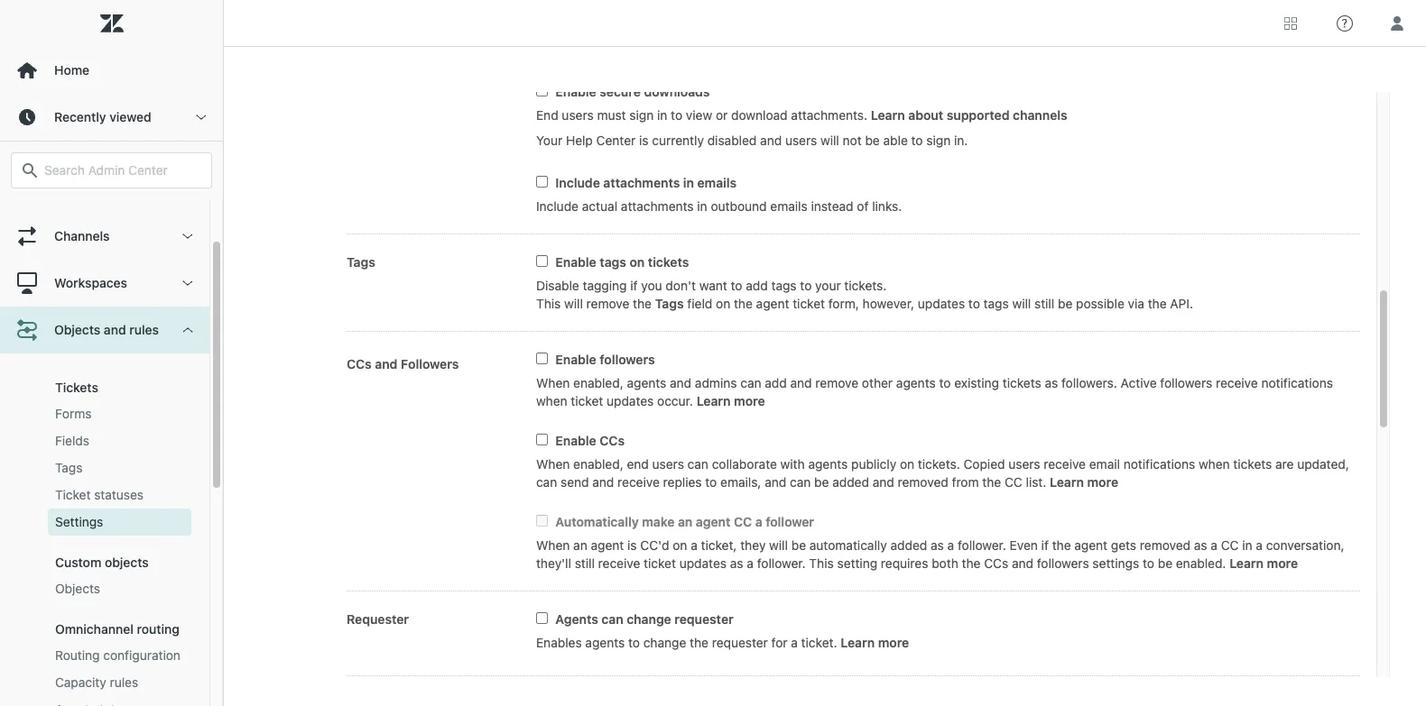 Task type: describe. For each thing, give the bounding box(es) containing it.
people image
[[15, 178, 39, 201]]

settings link
[[48, 509, 191, 536]]

recently viewed
[[54, 109, 151, 125]]

primary element
[[0, 0, 224, 707]]

channels button
[[0, 213, 209, 260]]

settings element
[[55, 514, 103, 532]]

objects and rules button
[[0, 307, 209, 354]]

agent statuses element
[[55, 701, 142, 707]]

rules inside "link"
[[110, 675, 138, 691]]

custom
[[55, 555, 101, 570]]

help image
[[1337, 15, 1353, 31]]

objects link
[[48, 576, 191, 603]]

fields
[[55, 433, 89, 449]]

capacity rules link
[[48, 670, 191, 697]]

ticket statuses
[[55, 487, 144, 503]]

tags element
[[55, 459, 83, 478]]

routing configuration element
[[55, 647, 180, 665]]

objects for objects
[[55, 581, 100, 597]]

home button
[[0, 47, 223, 94]]

workspaces button
[[0, 260, 209, 307]]

channels
[[54, 228, 110, 244]]

objects and rules
[[54, 322, 159, 338]]

custom objects element
[[55, 555, 149, 570]]

statuses
[[94, 487, 144, 503]]

omnichannel routing
[[55, 622, 179, 637]]

ticket
[[55, 487, 91, 503]]

Search Admin Center field
[[44, 162, 200, 179]]

tickets
[[55, 380, 98, 395]]

objects for objects and rules
[[54, 322, 100, 338]]

forms link
[[48, 401, 191, 428]]

capacity rules element
[[55, 674, 138, 692]]

none search field inside primary element
[[2, 153, 221, 189]]

objects element
[[55, 580, 100, 598]]

objects
[[105, 555, 149, 570]]

tags link
[[48, 455, 191, 482]]

recently
[[54, 109, 106, 125]]

ticket statuses link
[[48, 482, 191, 509]]

settings
[[55, 515, 103, 530]]



Task type: vqa. For each thing, say whether or not it's contained in the screenshot.
Side conversations
no



Task type: locate. For each thing, give the bounding box(es) containing it.
rules
[[129, 322, 159, 338], [110, 675, 138, 691]]

routing
[[137, 622, 179, 637]]

tree
[[0, 166, 223, 707]]

and
[[104, 322, 126, 338]]

routing configuration
[[55, 648, 180, 663]]

custom objects
[[55, 555, 149, 570]]

workspaces
[[54, 275, 127, 291]]

objects inside objects link
[[55, 581, 100, 597]]

ticket statuses element
[[55, 487, 144, 505]]

capacity
[[55, 675, 106, 691]]

0 vertical spatial objects
[[54, 322, 100, 338]]

rules inside dropdown button
[[129, 322, 159, 338]]

1 vertical spatial rules
[[110, 675, 138, 691]]

viewed
[[109, 109, 151, 125]]

objects
[[54, 322, 100, 338], [55, 581, 100, 597]]

capacity rules
[[55, 675, 138, 691]]

1 vertical spatial objects
[[55, 581, 100, 597]]

rules right and
[[129, 322, 159, 338]]

fields link
[[48, 428, 191, 455]]

recently viewed button
[[0, 94, 223, 141]]

tree containing channels
[[0, 166, 223, 707]]

forms element
[[55, 405, 92, 423]]

zendesk products image
[[1284, 17, 1297, 29]]

tags
[[55, 460, 83, 476]]

rules down routing configuration link
[[110, 675, 138, 691]]

tree item containing objects and rules
[[0, 307, 209, 707]]

routing configuration link
[[48, 643, 191, 670]]

configuration
[[103, 648, 180, 663]]

tree item inside tree
[[0, 307, 209, 707]]

None search field
[[2, 153, 221, 189]]

objects inside the objects and rules dropdown button
[[54, 322, 100, 338]]

objects down the custom
[[55, 581, 100, 597]]

forms
[[55, 406, 92, 422]]

routing
[[55, 648, 100, 663]]

0 vertical spatial rules
[[129, 322, 159, 338]]

omnichannel routing element
[[55, 622, 179, 637]]

tickets element
[[55, 380, 98, 395]]

tree item
[[0, 307, 209, 707]]

objects left and
[[54, 322, 100, 338]]

tree inside primary element
[[0, 166, 223, 707]]

objects and rules group
[[0, 354, 209, 707]]

user menu image
[[1386, 11, 1409, 35]]

home
[[54, 62, 89, 78]]

fields element
[[55, 432, 89, 450]]

omnichannel
[[55, 622, 133, 637]]



